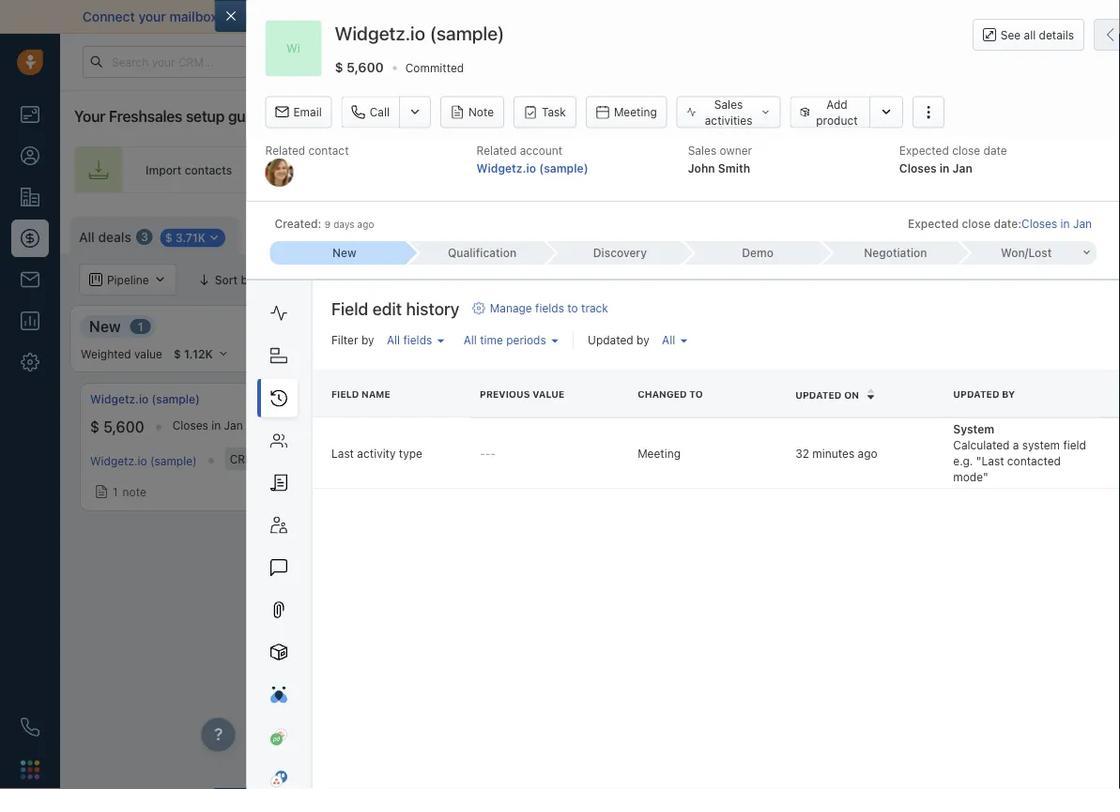 Task type: vqa. For each thing, say whether or not it's contained in the screenshot.
the All to the left
no



Task type: locate. For each thing, give the bounding box(es) containing it.
inc
[[429, 393, 445, 406], [428, 452, 444, 466]]

$ for qualification
[[395, 418, 405, 436]]

1 vertical spatial acme inc (sample) link
[[395, 452, 494, 466]]

all deal owners button
[[451, 264, 579, 296]]

widgetz.io (sample) down closes in jan
[[90, 454, 197, 468]]

add deal down updated on
[[807, 405, 855, 418]]

new down ⌘
[[332, 246, 356, 260]]

guide
[[228, 107, 266, 125]]

0 horizontal spatial container_wx8msf4aqz5i3rn1 image
[[95, 485, 108, 499]]

1 vertical spatial expected
[[908, 217, 959, 230]]

(sample) down account
[[539, 161, 588, 174]]

sales for sales activities
[[714, 98, 743, 111]]

qualification inside "widgetz.io (sample)" dialog
[[448, 246, 516, 260]]

field up filter by
[[331, 298, 368, 319]]

expected up route leads to your team
[[899, 144, 949, 157]]

manage
[[489, 302, 532, 315]]

date
[[983, 144, 1007, 157]]

name
[[361, 389, 390, 400]]

2 vertical spatial deal
[[832, 405, 855, 418]]

to left track
[[567, 302, 578, 315]]

0 vertical spatial acme inc (sample) link
[[395, 391, 496, 408]]

your left team
[[911, 163, 935, 176]]

13 more... button
[[245, 223, 336, 249]]

1 horizontal spatial 5,600
[[346, 59, 384, 75]]

2 field from the top
[[331, 389, 358, 400]]

widgetz.io (sample) up committed
[[335, 22, 504, 44]]

2 horizontal spatial deal
[[1078, 226, 1101, 239]]

to left team
[[897, 163, 908, 176]]

track
[[581, 302, 608, 315]]

0 vertical spatial expected
[[899, 144, 949, 157]]

widgetz.io (sample) link up closes in jan
[[90, 391, 200, 408]]

system
[[953, 423, 994, 436]]

on
[[844, 390, 858, 400]]

container_wx8msf4aqz5i3rn1 image left quotas
[[851, 273, 864, 286]]

and
[[373, 9, 396, 24], [911, 273, 931, 286]]

email
[[293, 106, 322, 119]]

⌘
[[345, 229, 356, 242]]

to left start
[[938, 9, 951, 24]]

fields down owners
[[535, 302, 564, 315]]

edit
[[372, 298, 402, 319]]

0 horizontal spatial new
[[89, 317, 121, 335]]

1 vertical spatial jan
[[1073, 217, 1092, 230]]

32
[[795, 447, 809, 460]]

1 vertical spatial close
[[962, 217, 991, 230]]

100
[[408, 418, 434, 436]]

to right changed
[[689, 389, 702, 400]]

0 horizontal spatial $
[[90, 418, 100, 436]]

contacts
[[185, 163, 232, 176]]

0 vertical spatial jan
[[953, 161, 972, 174]]

2 vertical spatial widgetz.io (sample)
[[90, 454, 197, 468]]

meeting
[[614, 106, 657, 119], [637, 447, 680, 460]]

1 horizontal spatial $
[[335, 59, 343, 75]]

periods
[[506, 333, 546, 346]]

0 horizontal spatial $ 5,600
[[90, 418, 144, 436]]

container_wx8msf4aqz5i3rn1 image
[[341, 273, 354, 286], [463, 273, 477, 286], [95, 485, 108, 499]]

system calculated a system field e.g. "last contacted mode"
[[953, 423, 1086, 484]]

5,600 left closes in jan
[[103, 418, 144, 436]]

0 vertical spatial fields
[[535, 302, 564, 315]]

sales activities
[[705, 98, 752, 127]]

0 horizontal spatial 5,600
[[103, 418, 144, 436]]

updated by up the system
[[953, 389, 1015, 400]]

improve
[[237, 9, 287, 24]]

related down note
[[477, 144, 517, 157]]

1 horizontal spatial deals
[[948, 226, 977, 239]]

(sample) inside related account widgetz.io (sample)
[[539, 161, 588, 174]]

1 horizontal spatial add deal
[[1053, 226, 1101, 239]]

5,600
[[346, 59, 384, 75], [103, 418, 144, 436]]

new down all deals link
[[89, 317, 121, 335]]

1 horizontal spatial deal
[[832, 405, 855, 418]]

filter
[[370, 273, 396, 286]]

related for related contact
[[265, 144, 305, 157]]

1 related from the left
[[265, 144, 305, 157]]

import deals button
[[884, 217, 987, 249]]

meeting inside button
[[614, 106, 657, 119]]

widgetz.io (sample) link down account
[[477, 161, 588, 174]]

1 vertical spatial acme
[[395, 452, 425, 466]]

1 horizontal spatial $ 5,600
[[335, 59, 384, 75]]

activity
[[357, 447, 395, 460]]

by left the all link
[[636, 333, 649, 346]]

deal down on
[[832, 405, 855, 418]]

acme down $ 100
[[395, 452, 425, 466]]

1 acme inc (sample) link from the top
[[395, 391, 496, 408]]

1 vertical spatial field
[[331, 389, 358, 400]]

in inside the expected close date closes in jan
[[940, 161, 950, 174]]

13
[[271, 229, 284, 242]]

expected for expected close date:
[[908, 217, 959, 230]]

0 horizontal spatial import
[[146, 163, 182, 176]]

related
[[265, 144, 305, 157], [477, 144, 517, 157]]

1 vertical spatial acme inc (sample)
[[395, 452, 494, 466]]

closes in jan
[[172, 419, 243, 432]]

by for all fields link
[[361, 333, 374, 346]]

(sample) up closes in jan
[[152, 393, 200, 406]]

1 horizontal spatial fields
[[535, 302, 564, 315]]

owner
[[720, 144, 752, 157]]

meeting right 'task'
[[614, 106, 657, 119]]

close
[[952, 144, 980, 157], [962, 217, 991, 230]]

1 vertical spatial $ 5,600
[[90, 418, 144, 436]]

0 vertical spatial new
[[332, 246, 356, 260]]

import left 'contacts'
[[146, 163, 182, 176]]

3
[[141, 231, 148, 244]]

32 minutes ago
[[795, 447, 877, 460]]

deal up 'search' field
[[1078, 226, 1101, 239]]

jan down create link
[[1073, 217, 1092, 230]]

leads inside 'link'
[[446, 163, 475, 176]]

previous value
[[479, 389, 564, 400]]

so
[[826, 9, 840, 24]]

container_wx8msf4aqz5i3rn1 image
[[691, 162, 706, 177], [802, 226, 815, 239], [851, 273, 864, 286], [790, 405, 803, 418], [1080, 405, 1093, 418], [400, 482, 413, 495]]

manage fields to track
[[489, 302, 608, 315]]

container_wx8msf4aqz5i3rn1 image left settings
[[802, 226, 815, 239]]

related account widgetz.io (sample)
[[477, 144, 588, 174]]

in inside 'link'
[[388, 163, 398, 176]]

1 acme inc (sample) from the top
[[395, 393, 496, 406]]

2 horizontal spatial container_wx8msf4aqz5i3rn1 image
[[463, 273, 477, 286]]

in for closes in nov
[[501, 419, 511, 432]]

note
[[428, 482, 451, 495], [123, 485, 146, 499]]

freshworks switcher image
[[21, 761, 39, 779]]

0 vertical spatial 5,600
[[346, 59, 384, 75]]

2 leads from the left
[[865, 163, 894, 176]]

0 vertical spatial field
[[331, 298, 368, 319]]

widgetz.io (sample) link down closes in jan
[[90, 454, 197, 468]]

leads right route
[[865, 163, 894, 176]]

meeting down changed
[[637, 447, 680, 460]]

close inside the expected close date closes in jan
[[952, 144, 980, 157]]

import inside button
[[909, 226, 945, 239]]

related down 'email' button
[[265, 144, 305, 157]]

product
[[816, 114, 858, 127]]

0 vertical spatial and
[[373, 9, 396, 24]]

mode"
[[953, 471, 988, 484]]

0 horizontal spatial updated by
[[587, 333, 649, 346]]

container_wx8msf4aqz5i3rn1 image down the type
[[400, 482, 413, 495]]

1 horizontal spatial updated by
[[953, 389, 1015, 400]]

your left mailbox
[[138, 9, 166, 24]]

1 vertical spatial ago
[[857, 447, 877, 460]]

add product
[[816, 98, 858, 127]]

close for date:
[[962, 217, 991, 230]]

0 horizontal spatial fields
[[403, 333, 432, 346]]

updated left on
[[795, 390, 841, 400]]

acme inc (sample) down "100"
[[395, 452, 494, 466]]

you
[[844, 9, 866, 24]]

1 vertical spatial sales
[[688, 144, 716, 157]]

route
[[830, 163, 862, 176]]

by up a on the bottom right of page
[[1001, 389, 1015, 400]]

0 vertical spatial inc
[[429, 393, 445, 406]]

container_wx8msf4aqz5i3rn1 image inside quotas and forecasting 'link'
[[851, 273, 864, 286]]

1 horizontal spatial new
[[332, 246, 356, 260]]

all down qualification link at top
[[484, 273, 498, 286]]

2 horizontal spatial updated
[[953, 389, 999, 400]]

1 vertical spatial 5,600
[[103, 418, 144, 436]]

add deal
[[1053, 226, 1101, 239], [807, 405, 855, 418]]

1 horizontal spatial container_wx8msf4aqz5i3rn1 image
[[341, 273, 354, 286]]

fields down history
[[403, 333, 432, 346]]

jan
[[953, 161, 972, 174], [1073, 217, 1092, 230], [224, 419, 243, 432]]

(sample) up committed
[[430, 22, 504, 44]]

0 horizontal spatial leads
[[446, 163, 475, 176]]

1 horizontal spatial and
[[911, 273, 931, 286]]

0 vertical spatial deal
[[1078, 226, 1101, 239]]

ago right the minutes
[[857, 447, 877, 460]]

deals left date:
[[948, 226, 977, 239]]

add deal up 'search' field
[[1053, 226, 1101, 239]]

sales inside sales owner john smith
[[688, 144, 716, 157]]

widgetz.io
[[335, 22, 425, 44], [477, 161, 536, 174], [90, 393, 149, 406], [90, 454, 147, 468]]

0 horizontal spatial deal
[[501, 273, 524, 286]]

0 vertical spatial acme inc (sample)
[[395, 393, 496, 406]]

note for $ 5,600
[[123, 485, 146, 499]]

$ 5,600
[[335, 59, 384, 75], [90, 418, 144, 436]]

quotas
[[869, 273, 908, 286]]

all
[[79, 229, 95, 245], [484, 273, 498, 286], [662, 333, 675, 346], [386, 333, 400, 346], [463, 333, 476, 346]]

related inside related account widgetz.io (sample)
[[477, 144, 517, 157]]

close up team
[[952, 144, 980, 157]]

0 horizontal spatial 1 note
[[113, 485, 146, 499]]

expected for expected close date
[[899, 144, 949, 157]]

0 vertical spatial widgetz.io (sample)
[[335, 22, 504, 44]]

1 vertical spatial deal
[[501, 273, 524, 286]]

2 vertical spatial jan
[[224, 419, 243, 432]]

0 vertical spatial updated by
[[587, 333, 649, 346]]

2 related from the left
[[477, 144, 517, 157]]

all down field edit history
[[386, 333, 400, 346]]

0 horizontal spatial and
[[373, 9, 396, 24]]

by right filter
[[361, 333, 374, 346]]

container_wx8msf4aqz5i3rn1 image for settings
[[802, 226, 815, 239]]

system
[[1022, 439, 1059, 452]]

1 note for 5,600
[[113, 485, 146, 499]]

1 vertical spatial fields
[[403, 333, 432, 346]]

acme inc (sample) link down "100"
[[395, 452, 494, 466]]

1 horizontal spatial by
[[636, 333, 649, 346]]

0 vertical spatial import
[[146, 163, 182, 176]]

sales inside 'sales activities'
[[714, 98, 743, 111]]

ago
[[357, 219, 374, 230], [857, 447, 877, 460]]

deal
[[1078, 226, 1101, 239], [501, 273, 524, 286], [832, 405, 855, 418]]

1 horizontal spatial related
[[477, 144, 517, 157]]

inc up "100"
[[429, 393, 445, 406]]

$ 5,600 up 'call' button
[[335, 59, 384, 75]]

1 vertical spatial add deal
[[807, 405, 855, 418]]

all left 3
[[79, 229, 95, 245]]

0 horizontal spatial related
[[265, 144, 305, 157]]

0 vertical spatial your
[[138, 9, 166, 24]]

acme inc (sample) up "100"
[[395, 393, 496, 406]]

sales up the activities
[[714, 98, 743, 111]]

deals for all
[[98, 229, 131, 245]]

leads right the website at the left top
[[446, 163, 475, 176]]

0 vertical spatial widgetz.io (sample) link
[[477, 161, 588, 174]]

create
[[1089, 163, 1120, 176]]

import up negotiation
[[909, 226, 945, 239]]

add deal button
[[1028, 217, 1111, 249]]

1 vertical spatial import
[[909, 226, 945, 239]]

0 vertical spatial close
[[952, 144, 980, 157]]

qualification up all deal owners button
[[448, 246, 516, 260]]

start
[[954, 9, 984, 24]]

1 inside button
[[362, 273, 367, 286]]

way
[[459, 9, 483, 24]]

1 horizontal spatial jan
[[953, 161, 972, 174]]

container_wx8msf4aqz5i3rn1 image inside 1 filter applied button
[[341, 273, 354, 286]]

add inside add product
[[826, 98, 847, 111]]

0 vertical spatial $ 5,600
[[335, 59, 384, 75]]

deals left 3
[[98, 229, 131, 245]]

1 horizontal spatial import
[[909, 226, 945, 239]]

in for bring in website leads
[[388, 163, 398, 176]]

deals inside button
[[948, 226, 977, 239]]

0 horizontal spatial add deal
[[807, 405, 855, 418]]

jan for expected close date closes in jan
[[953, 161, 972, 174]]

0 horizontal spatial your
[[138, 9, 166, 24]]

expected inside the expected close date closes in jan
[[899, 144, 949, 157]]

created: 9 days ago
[[275, 217, 374, 230]]

all for deals
[[79, 229, 95, 245]]

to right mailbox
[[221, 9, 234, 24]]

field edit history
[[331, 298, 459, 319]]

1 vertical spatial and
[[911, 273, 931, 286]]

account
[[520, 144, 562, 157]]

note
[[468, 106, 494, 119]]

1 horizontal spatial note
[[428, 482, 451, 495]]

import contacts
[[146, 163, 232, 176]]

and right quotas
[[911, 273, 931, 286]]

quotas and forecasting link
[[851, 264, 1017, 296]]

last
[[331, 447, 353, 460]]

$ 5,600 left closes in jan
[[90, 418, 144, 436]]

see all details
[[1001, 28, 1074, 41]]

2 horizontal spatial $
[[395, 418, 405, 436]]

phone image
[[21, 718, 39, 737]]

container_wx8msf4aqz5i3rn1 image left add
[[1080, 405, 1093, 418]]

close for date
[[952, 144, 980, 157]]

0 horizontal spatial by
[[361, 333, 374, 346]]

sales up john
[[688, 144, 716, 157]]

setup
[[186, 107, 225, 125]]

1 vertical spatial your
[[911, 163, 935, 176]]

task
[[542, 106, 566, 119]]

(sample) inside 'link'
[[152, 393, 200, 406]]

1 horizontal spatial 1 note
[[418, 482, 451, 495]]

0 vertical spatial qualification
[[448, 246, 516, 260]]

field
[[1063, 439, 1086, 452]]

expected
[[899, 144, 949, 157], [908, 217, 959, 230]]

container_wx8msf4aqz5i3rn1 image inside all deal owners button
[[463, 273, 477, 286]]

field left name
[[331, 389, 358, 400]]

applied
[[399, 273, 439, 286]]

jan inside the expected close date closes in jan
[[953, 161, 972, 174]]

e.g.
[[953, 455, 972, 468]]

widgetz.io (sample) up closes in jan
[[90, 393, 200, 406]]

all left time
[[463, 333, 476, 346]]

$
[[335, 59, 343, 75], [90, 418, 100, 436], [395, 418, 405, 436]]

5,600 up 'call' button
[[346, 59, 384, 75]]

1 vertical spatial updated by
[[953, 389, 1015, 400]]

and left enable
[[373, 9, 396, 24]]

updated by down track
[[587, 333, 649, 346]]

0 horizontal spatial deals
[[98, 229, 131, 245]]

updated down track
[[587, 333, 633, 346]]

0 vertical spatial ago
[[357, 219, 374, 230]]

Search your CRM... text field
[[83, 46, 270, 78]]

inc right the type
[[428, 452, 444, 466]]

new link
[[270, 241, 408, 265]]

your freshsales setup guide
[[74, 107, 266, 125]]

0 horizontal spatial ago
[[357, 219, 374, 230]]

container_wx8msf4aqz5i3rn1 image down updated on
[[790, 405, 803, 418]]

qualification
[[448, 246, 516, 260], [393, 317, 483, 335]]

jan up the crm
[[224, 419, 243, 432]]

updated up the system
[[953, 389, 999, 400]]

all time periods
[[463, 333, 546, 346]]

2 inc from the top
[[428, 452, 444, 466]]

qualification down applied
[[393, 317, 483, 335]]

1 vertical spatial inc
[[428, 452, 444, 466]]

2 horizontal spatial jan
[[1073, 217, 1092, 230]]

1 leads from the left
[[446, 163, 475, 176]]

1 vertical spatial widgetz.io (sample) link
[[90, 391, 200, 408]]

0 horizontal spatial note
[[123, 485, 146, 499]]

negotiation
[[864, 246, 927, 260]]

container_wx8msf4aqz5i3rn1 image inside settings popup button
[[802, 226, 815, 239]]

acme up $ 100
[[395, 393, 426, 406]]

0 vertical spatial acme
[[395, 393, 426, 406]]

1 vertical spatial widgetz.io (sample)
[[90, 393, 200, 406]]

add product button
[[790, 96, 869, 128]]

ago right ⌘
[[357, 219, 374, 230]]

jan up 'import deals' group
[[953, 161, 972, 174]]

conversations.
[[572, 9, 663, 24]]

deal up manage
[[501, 273, 524, 286]]

0 vertical spatial meeting
[[614, 106, 657, 119]]

previous
[[479, 389, 530, 400]]

add deal inside button
[[1053, 226, 1101, 239]]

0 vertical spatial add deal
[[1053, 226, 1101, 239]]

-
[[479, 447, 485, 460], [485, 447, 490, 460], [490, 447, 495, 460], [258, 453, 263, 466]]

acme inc (sample)
[[395, 393, 496, 406], [395, 452, 494, 466]]

1 horizontal spatial leads
[[865, 163, 894, 176]]

acme inc (sample) link up "100"
[[395, 391, 496, 408]]

1 field from the top
[[331, 298, 368, 319]]

widgetz.io (sample)
[[335, 22, 504, 44], [90, 393, 200, 406], [90, 454, 197, 468]]

related for related account widgetz.io (sample)
[[477, 144, 517, 157]]

expected up negotiation
[[908, 217, 959, 230]]

0 vertical spatial sales
[[714, 98, 743, 111]]

container_wx8msf4aqz5i3rn1 image for add 
[[1080, 405, 1093, 418]]

close left date:
[[962, 217, 991, 230]]

wi
[[286, 42, 300, 55]]



Task type: describe. For each thing, give the bounding box(es) containing it.
widgetz.io inside 'link'
[[90, 393, 149, 406]]

last activity type
[[331, 447, 422, 460]]

bring in website leads
[[356, 163, 475, 176]]

sales owner john smith
[[688, 144, 752, 174]]

2 acme inc (sample) link from the top
[[395, 452, 494, 466]]

quotas and forecasting
[[869, 273, 998, 286]]

"last
[[976, 455, 1004, 468]]

john
[[688, 161, 715, 174]]

contacted
[[1007, 455, 1060, 468]]

widgetz.io (sample) inside dialog
[[335, 22, 504, 44]]

widgetz.io (sample) dialog
[[214, 0, 1120, 790]]

2-
[[445, 9, 459, 24]]

import for import deals
[[909, 226, 945, 239]]

field for field edit history
[[331, 298, 368, 319]]

deal for 'add deal' button
[[1078, 226, 1101, 239]]

1 horizontal spatial updated
[[795, 390, 841, 400]]

contact
[[308, 144, 349, 157]]

settings button
[[793, 217, 875, 249]]

filter
[[331, 333, 358, 346]]

2 vertical spatial widgetz.io (sample) link
[[90, 454, 197, 468]]

all deals 3
[[79, 229, 148, 245]]

minutes
[[812, 447, 854, 460]]

mailbox
[[170, 9, 218, 24]]

deliverability
[[290, 9, 370, 24]]

route leads to your team
[[830, 163, 965, 176]]

container_wx8msf4aqz5i3rn1 image for add deal
[[790, 405, 803, 418]]

---
[[479, 447, 495, 460]]

filter by
[[331, 333, 374, 346]]

smith
[[718, 161, 750, 174]]

(sample) down $ 100
[[366, 453, 413, 466]]

connect your mailbox link
[[83, 9, 221, 24]]

email button
[[265, 96, 332, 128]]

details
[[1039, 28, 1074, 41]]

$ 5,600 inside "widgetz.io (sample)" dialog
[[335, 59, 384, 75]]

deal for all deal owners button
[[501, 273, 524, 286]]

note button
[[440, 96, 504, 128]]

time
[[479, 333, 503, 346]]

activities
[[705, 114, 752, 127]]

route leads to your team link
[[759, 146, 999, 193]]

2 horizontal spatial by
[[1001, 389, 1015, 400]]

demo link
[[683, 241, 821, 265]]

all deal owners
[[484, 273, 567, 286]]

bring
[[356, 163, 385, 176]]

days
[[333, 219, 355, 230]]

5,600 inside "widgetz.io (sample)" dialog
[[346, 59, 384, 75]]

committed
[[405, 61, 464, 74]]

1 horizontal spatial your
[[911, 163, 935, 176]]

in for closes in jan
[[211, 419, 221, 432]]

1 filter applied button
[[329, 264, 451, 296]]

fields for all
[[403, 333, 432, 346]]

so you don't have to start from scratch.
[[826, 9, 1070, 24]]

updated on
[[795, 390, 858, 400]]

crm - gold plan monthly (sample)
[[230, 453, 413, 466]]

deals for import
[[948, 226, 977, 239]]

$ inside "widgetz.io (sample)" dialog
[[335, 59, 343, 75]]

discovery
[[593, 246, 647, 260]]

plan
[[295, 453, 317, 466]]

import deals group
[[884, 217, 1019, 249]]

created:
[[275, 217, 321, 230]]

team
[[938, 163, 965, 176]]

1 vertical spatial new
[[89, 317, 121, 335]]

Search field
[[1019, 264, 1113, 296]]

⌘ o
[[345, 229, 367, 242]]

negotiation link
[[821, 241, 959, 265]]

9
[[325, 219, 331, 230]]

bring in website leads link
[[285, 146, 509, 193]]

1 note for 100
[[418, 482, 451, 495]]

all link
[[657, 329, 692, 351]]

container_wx8msf4aqz5i3rn1 image for 1 filter applied button
[[341, 273, 354, 286]]

and inside 'link'
[[911, 273, 931, 286]]

0 horizontal spatial updated
[[587, 333, 633, 346]]

phone element
[[11, 709, 49, 746]]

all fields link
[[382, 329, 449, 351]]

o
[[359, 229, 367, 242]]

closes inside the expected close date closes in jan
[[899, 161, 937, 174]]

meeting button
[[586, 96, 667, 128]]

discovery link
[[545, 241, 683, 265]]

close image
[[1092, 12, 1101, 22]]

field for field name
[[331, 389, 358, 400]]

1 vertical spatial qualification
[[393, 317, 483, 335]]

2 acme inc (sample) from the top
[[395, 452, 494, 466]]

sync
[[487, 9, 516, 24]]

more...
[[287, 229, 326, 242]]

jan for expected close date: closes in jan
[[1073, 217, 1092, 230]]

(sample) up closes in nov
[[448, 393, 496, 406]]

calculated
[[953, 439, 1009, 452]]

all up changed to
[[662, 333, 675, 346]]

all for time
[[463, 333, 476, 346]]

note for $ 100
[[428, 482, 451, 495]]

new inside "widgetz.io (sample)" dialog
[[332, 246, 356, 260]]

add 
[[1098, 405, 1120, 418]]

demo
[[742, 246, 774, 260]]

0 horizontal spatial jan
[[224, 419, 243, 432]]

won / lost
[[1001, 246, 1052, 260]]

1 horizontal spatial ago
[[857, 447, 877, 460]]

container_wx8msf4aqz5i3rn1 image left smith
[[691, 162, 706, 177]]

1 vertical spatial meeting
[[637, 447, 680, 460]]

container_wx8msf4aqz5i3rn1 image for all deal owners button
[[463, 273, 477, 286]]

$ 100
[[395, 418, 434, 436]]

see
[[1001, 28, 1021, 41]]

by for the all link
[[636, 333, 649, 346]]

(sample) down closes in nov
[[447, 452, 494, 466]]

1 acme from the top
[[395, 393, 426, 406]]

task button
[[514, 96, 576, 128]]

from
[[987, 9, 1016, 24]]

2 acme from the top
[[395, 452, 425, 466]]

sales for sales owner john smith
[[688, 144, 716, 157]]

owners
[[527, 273, 567, 286]]

1 inc from the top
[[429, 393, 445, 406]]

closes in nov
[[462, 419, 535, 432]]

import for import contacts
[[146, 163, 182, 176]]

scratch.
[[1020, 9, 1070, 24]]

13 more...
[[271, 229, 326, 242]]

1 filter applied
[[362, 273, 439, 286]]

see all details button
[[972, 19, 1084, 51]]

container_wx8msf4aqz5i3rn1 image for quotas and forecasting
[[851, 273, 864, 286]]

crm
[[230, 453, 255, 466]]

import deals
[[909, 226, 977, 239]]

fields for manage
[[535, 302, 564, 315]]

don't
[[870, 9, 902, 24]]

/
[[1025, 246, 1028, 260]]

history
[[406, 298, 459, 319]]

$ for new
[[90, 418, 100, 436]]

(sample) down closes in jan
[[150, 454, 197, 468]]

all for deal
[[484, 273, 498, 286]]

ago inside created: 9 days ago
[[357, 219, 374, 230]]

all for fields
[[386, 333, 400, 346]]

all time periods button
[[458, 328, 563, 352]]

all fields
[[386, 333, 432, 346]]

a
[[1012, 439, 1019, 452]]

widgetz.io (sample) link inside dialog
[[477, 161, 588, 174]]

of
[[519, 9, 532, 24]]

widgetz.io inside related account widgetz.io (sample)
[[477, 161, 536, 174]]

date:
[[994, 217, 1022, 230]]



